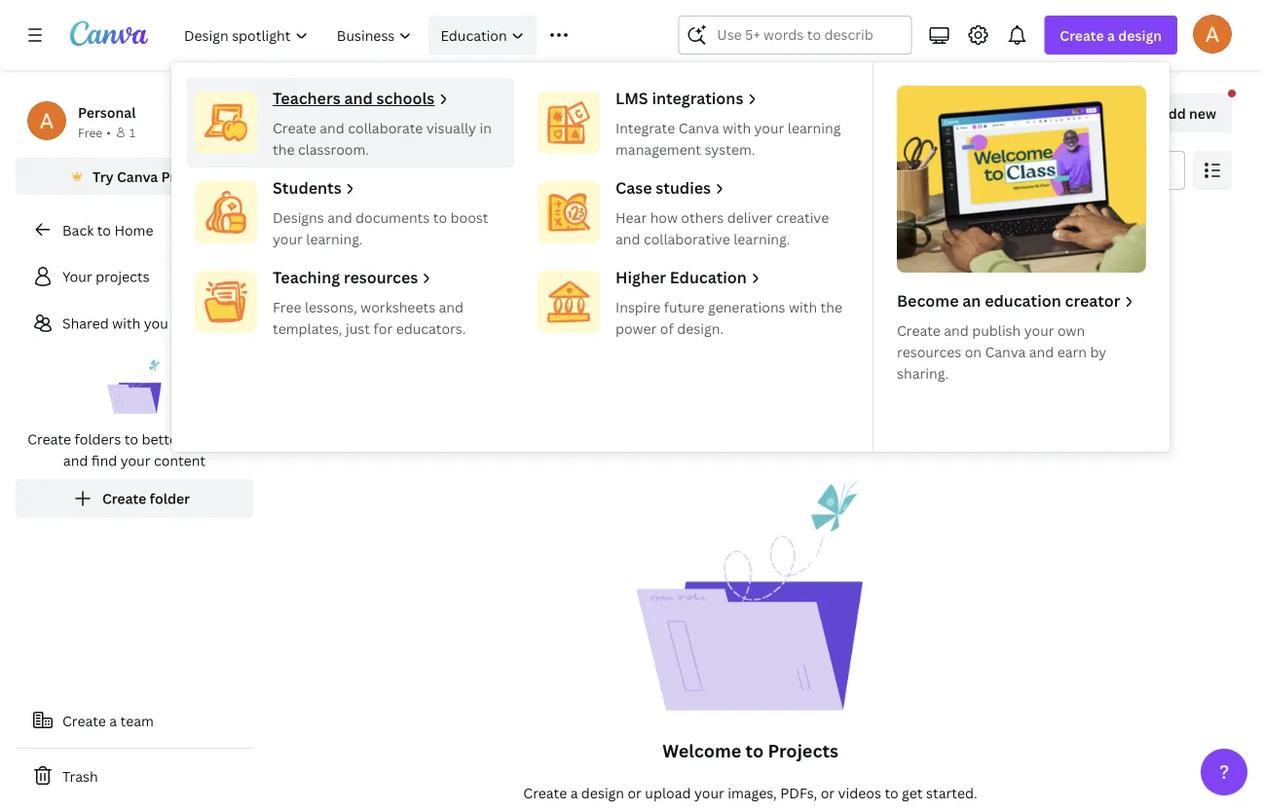 Task type: describe. For each thing, give the bounding box(es) containing it.
the inside the create and collaborate visually in the classroom.
[[273, 140, 295, 158]]

list containing your projects
[[16, 257, 253, 518]]

starred
[[343, 294, 393, 312]]

folder
[[150, 489, 190, 508]]

others
[[681, 208, 724, 226]]

1
[[129, 124, 136, 140]]

generations
[[708, 298, 786, 316]]

your right upload
[[694, 784, 724, 802]]

free lessons, worksheets and templates, just for educators.
[[273, 298, 466, 337]]

studies
[[656, 177, 711, 198]]

inspire future generations with the power of design.
[[616, 298, 843, 337]]

create for create a team
[[62, 711, 106, 730]]

your inside create folders to better organize and find your content
[[120, 451, 151, 470]]

a for create a design or upload your images, pdfs, or videos to get started.
[[570, 784, 578, 802]]

and inside hear how others deliver creative and collaborative learning.
[[616, 229, 640, 248]]

content
[[154, 451, 206, 470]]

become an education creator
[[897, 290, 1121, 311]]

with inside list
[[112, 314, 141, 333]]

classroom.
[[298, 140, 369, 158]]

higher
[[616, 267, 666, 288]]

create for create a design or upload your images, pdfs, or videos to get started.
[[523, 784, 567, 802]]

back
[[62, 221, 94, 239]]

apple lee image
[[1193, 14, 1232, 53]]

publish
[[972, 321, 1021, 339]]

integrate
[[616, 118, 675, 137]]

0 vertical spatial projects
[[269, 93, 399, 135]]

uploads
[[588, 294, 643, 312]]

education menu
[[171, 62, 1170, 452]]

folders
[[74, 430, 121, 449]]

your inside integrate canva with your learning management system.
[[754, 118, 784, 137]]

projects
[[96, 267, 150, 286]]

an
[[963, 290, 981, 311]]

create folder
[[102, 489, 190, 508]]

in
[[480, 118, 492, 137]]

creative
[[776, 208, 829, 226]]

hear
[[616, 208, 647, 226]]

lessons,
[[305, 298, 357, 316]]

create a design or upload your images, pdfs, or videos to get started.
[[523, 784, 978, 802]]

collaborate
[[348, 118, 423, 137]]

system.
[[705, 140, 755, 158]]

case studies
[[616, 177, 711, 198]]

2 or from the left
[[821, 784, 835, 802]]

upload
[[645, 784, 691, 802]]

teaching resources
[[273, 267, 418, 288]]

and inside 'designs and documents to boost your learning.'
[[327, 208, 352, 226]]

create a team button
[[16, 701, 253, 740]]

pro
[[161, 167, 184, 186]]

back to home link
[[16, 210, 253, 249]]

documents
[[356, 208, 430, 226]]

teaching
[[273, 267, 340, 288]]

just
[[346, 319, 370, 337]]

Search search field
[[717, 17, 873, 54]]

educators.
[[396, 319, 466, 337]]

a for create a team
[[109, 711, 117, 730]]

create and publish your own resources on canva and earn by sharing.
[[897, 321, 1107, 382]]

create for create folders to better organize and find your content
[[27, 430, 71, 449]]

with inside inspire future generations with the power of design.
[[789, 298, 817, 316]]

integrate canva with your learning management system.
[[616, 118, 841, 158]]

learning. inside hear how others deliver creative and collaborative learning.
[[734, 229, 790, 248]]

canva for integrate
[[679, 118, 719, 137]]

education button
[[428, 16, 537, 55]]

your
[[62, 267, 92, 286]]

starred link
[[269, 268, 498, 338]]

create for create a design
[[1060, 26, 1104, 44]]

try
[[93, 167, 114, 186]]

your inside 'designs and documents to boost your learning.'
[[273, 229, 303, 248]]

inspire
[[616, 298, 661, 316]]

become
[[897, 290, 959, 311]]

add
[[1159, 104, 1186, 122]]

a for create a design
[[1107, 26, 1115, 44]]

better
[[142, 430, 183, 449]]

images,
[[728, 784, 777, 802]]

create folder button
[[16, 479, 253, 518]]

create and collaborate visually in the classroom.
[[273, 118, 492, 158]]

create a team
[[62, 711, 154, 730]]

trash link
[[16, 757, 253, 796]]

free for free lessons, worksheets and templates, just for educators.
[[273, 298, 301, 316]]

to up images,
[[746, 739, 764, 763]]

add new button
[[1120, 94, 1232, 132]]

personal
[[78, 103, 136, 121]]

power
[[616, 319, 657, 337]]

Sort by button
[[1015, 151, 1185, 190]]

education
[[985, 290, 1061, 311]]

pdfs,
[[780, 784, 817, 802]]

try canva pro button
[[16, 158, 253, 195]]

add new
[[1159, 104, 1217, 122]]

uploads link
[[514, 268, 743, 338]]

creator
[[1065, 290, 1121, 311]]

to inside 'designs and documents to boost your learning.'
[[433, 208, 447, 226]]



Task type: locate. For each thing, give the bounding box(es) containing it.
learning. down the deliver
[[734, 229, 790, 248]]

1 vertical spatial design
[[581, 784, 624, 802]]

1 learning. from the left
[[306, 229, 363, 248]]

0 vertical spatial canva
[[679, 118, 719, 137]]

1 vertical spatial resources
[[897, 342, 962, 361]]

1 horizontal spatial resources
[[897, 342, 962, 361]]

for
[[373, 319, 393, 337]]

create inside create folder button
[[102, 489, 146, 508]]

0 horizontal spatial projects
[[269, 93, 399, 135]]

canva inside integrate canva with your learning management system.
[[679, 118, 719, 137]]

2 learning. from the left
[[734, 229, 790, 248]]

2 horizontal spatial with
[[789, 298, 817, 316]]

1 vertical spatial a
[[109, 711, 117, 730]]

top level navigation element
[[171, 16, 1170, 452], [171, 16, 1170, 452]]

or right pdfs,
[[821, 784, 835, 802]]

1 horizontal spatial canva
[[679, 118, 719, 137]]

0 horizontal spatial the
[[273, 140, 295, 158]]

canva down publish
[[985, 342, 1026, 361]]

and up on
[[944, 321, 969, 339]]

free up templates,
[[273, 298, 301, 316]]

free for free •
[[78, 124, 103, 140]]

with
[[723, 118, 751, 137], [789, 298, 817, 316], [112, 314, 141, 333]]

2 horizontal spatial a
[[1107, 26, 1115, 44]]

free left •
[[78, 124, 103, 140]]

design left upload
[[581, 784, 624, 802]]

learning. up teaching resources
[[306, 229, 363, 248]]

learning. inside 'designs and documents to boost your learning.'
[[306, 229, 363, 248]]

by
[[1090, 342, 1107, 361]]

your down designs
[[273, 229, 303, 248]]

and inside the create and collaborate visually in the classroom.
[[320, 118, 345, 137]]

create
[[1060, 26, 1104, 44], [273, 118, 316, 137], [897, 321, 941, 339], [27, 430, 71, 449], [102, 489, 146, 508], [62, 711, 106, 730], [523, 784, 567, 802]]

shared with you link
[[16, 304, 253, 343]]

education
[[441, 26, 507, 44], [670, 267, 747, 288]]

management
[[616, 140, 701, 158]]

to left boost
[[433, 208, 447, 226]]

and left earn
[[1029, 342, 1054, 361]]

and down hear
[[616, 229, 640, 248]]

create inside the create a team button
[[62, 711, 106, 730]]

and inside free lessons, worksheets and templates, just for educators.
[[439, 298, 464, 316]]

create inside the create and publish your own resources on canva and earn by sharing.
[[897, 321, 941, 339]]

teachers
[[273, 88, 340, 109]]

0 horizontal spatial with
[[112, 314, 141, 333]]

design left apple lee 'icon'
[[1118, 26, 1162, 44]]

free inside free lessons, worksheets and templates, just for educators.
[[273, 298, 301, 316]]

and up educators.
[[439, 298, 464, 316]]

with left 'you'
[[112, 314, 141, 333]]

1 vertical spatial the
[[821, 298, 843, 316]]

2 vertical spatial canva
[[985, 342, 1026, 361]]

and right designs
[[327, 208, 352, 226]]

a inside dropdown button
[[1107, 26, 1115, 44]]

list
[[16, 257, 253, 518]]

your projects
[[62, 267, 150, 286]]

create a design button
[[1044, 16, 1178, 55]]

started.
[[926, 784, 978, 802]]

learning
[[788, 118, 841, 137]]

with up system.
[[723, 118, 751, 137]]

visually
[[426, 118, 476, 137]]

sharing.
[[897, 364, 949, 382]]

create inside create a design dropdown button
[[1060, 26, 1104, 44]]

design for create a design
[[1118, 26, 1162, 44]]

you
[[144, 314, 168, 333]]

1 horizontal spatial design
[[1118, 26, 1162, 44]]

welcome to projects
[[662, 739, 838, 763]]

shared with you
[[62, 314, 168, 333]]

worksheets
[[361, 298, 435, 316]]

your up system.
[[754, 118, 784, 137]]

0 horizontal spatial a
[[109, 711, 117, 730]]

0 horizontal spatial learning.
[[306, 229, 363, 248]]

get
[[902, 784, 923, 802]]

schools
[[377, 88, 435, 109]]

lms integrations
[[616, 88, 743, 109]]

to left better on the bottom
[[124, 430, 138, 449]]

1 horizontal spatial with
[[723, 118, 751, 137]]

free •
[[78, 124, 111, 140]]

0 vertical spatial free
[[78, 124, 103, 140]]

how
[[650, 208, 678, 226]]

canva inside button
[[117, 167, 158, 186]]

projects
[[269, 93, 399, 135], [768, 739, 838, 763]]

1 vertical spatial projects
[[768, 739, 838, 763]]

or left upload
[[628, 784, 642, 802]]

canva right 'try' in the top left of the page
[[117, 167, 158, 186]]

0 vertical spatial education
[[441, 26, 507, 44]]

1 horizontal spatial the
[[821, 298, 843, 316]]

projects up classroom.
[[269, 93, 399, 135]]

your left own
[[1024, 321, 1054, 339]]

0 horizontal spatial education
[[441, 26, 507, 44]]

2 vertical spatial a
[[570, 784, 578, 802]]

to
[[433, 208, 447, 226], [97, 221, 111, 239], [124, 430, 138, 449], [746, 739, 764, 763], [885, 784, 899, 802]]

canva inside the create and publish your own resources on canva and earn by sharing.
[[985, 342, 1026, 361]]

case
[[616, 177, 652, 198]]

design for create a design or upload your images, pdfs, or videos to get started.
[[581, 784, 624, 802]]

create for create and publish your own resources on canva and earn by sharing.
[[897, 321, 941, 339]]

the up the students
[[273, 140, 295, 158]]

design.
[[677, 319, 724, 337]]

organize
[[186, 430, 241, 449]]

your inside the create and publish your own resources on canva and earn by sharing.
[[1024, 321, 1054, 339]]

0 horizontal spatial canva
[[117, 167, 158, 186]]

design inside create a design dropdown button
[[1118, 26, 1162, 44]]

find
[[91, 451, 117, 470]]

a inside button
[[109, 711, 117, 730]]

learning.
[[306, 229, 363, 248], [734, 229, 790, 248]]

canva down the integrations
[[679, 118, 719, 137]]

trash
[[62, 767, 98, 786]]

a
[[1107, 26, 1115, 44], [109, 711, 117, 730], [570, 784, 578, 802]]

1 horizontal spatial a
[[570, 784, 578, 802]]

welcome
[[662, 739, 742, 763]]

0 vertical spatial the
[[273, 140, 295, 158]]

home
[[114, 221, 153, 239]]

designs and documents to boost your learning.
[[273, 208, 488, 248]]

1 horizontal spatial learning.
[[734, 229, 790, 248]]

0 horizontal spatial or
[[628, 784, 642, 802]]

free
[[78, 124, 103, 140], [273, 298, 301, 316]]

0 vertical spatial a
[[1107, 26, 1115, 44]]

education inside menu
[[670, 267, 747, 288]]

create inside the create and collaborate visually in the classroom.
[[273, 118, 316, 137]]

to inside create folders to better organize and find your content
[[124, 430, 138, 449]]

create inside create folders to better organize and find your content
[[27, 430, 71, 449]]

videos
[[838, 784, 881, 802]]

and up classroom.
[[320, 118, 345, 137]]

create for create and collaborate visually in the classroom.
[[273, 118, 316, 137]]

projects up pdfs,
[[768, 739, 838, 763]]

resources up starred
[[344, 267, 418, 288]]

teachers and schools
[[273, 88, 435, 109]]

on
[[965, 342, 982, 361]]

or
[[628, 784, 642, 802], [821, 784, 835, 802]]

future
[[664, 298, 705, 316]]

None search field
[[678, 16, 912, 55]]

your
[[754, 118, 784, 137], [273, 229, 303, 248], [1024, 321, 1054, 339], [120, 451, 151, 470], [694, 784, 724, 802]]

hear how others deliver creative and collaborative learning.
[[616, 208, 829, 248]]

the right generations
[[821, 298, 843, 316]]

create for create folder
[[102, 489, 146, 508]]

to left get
[[885, 784, 899, 802]]

0 vertical spatial design
[[1118, 26, 1162, 44]]

canva for try
[[117, 167, 158, 186]]

1 horizontal spatial free
[[273, 298, 301, 316]]

back to home
[[62, 221, 153, 239]]

integrations
[[652, 88, 743, 109]]

2 horizontal spatial canva
[[985, 342, 1026, 361]]

templates,
[[273, 319, 342, 337]]

and inside create folders to better organize and find your content
[[63, 451, 88, 470]]

designs
[[273, 208, 324, 226]]

1 or from the left
[[628, 784, 642, 802]]

with right generations
[[789, 298, 817, 316]]

education inside popup button
[[441, 26, 507, 44]]

students
[[273, 177, 341, 198]]

with inside integrate canva with your learning management system.
[[723, 118, 751, 137]]

education up in
[[441, 26, 507, 44]]

new
[[1189, 104, 1217, 122]]

collaborative
[[644, 229, 730, 248]]

and left "find"
[[63, 451, 88, 470]]

1 horizontal spatial education
[[670, 267, 747, 288]]

1 vertical spatial canva
[[117, 167, 158, 186]]

0 horizontal spatial design
[[581, 784, 624, 802]]

0 horizontal spatial resources
[[344, 267, 418, 288]]

education up future
[[670, 267, 747, 288]]

0 horizontal spatial free
[[78, 124, 103, 140]]

own
[[1058, 321, 1085, 339]]

to right back
[[97, 221, 111, 239]]

design
[[1118, 26, 1162, 44], [581, 784, 624, 802]]

canva
[[679, 118, 719, 137], [117, 167, 158, 186], [985, 342, 1026, 361]]

the inside inspire future generations with the power of design.
[[821, 298, 843, 316]]

1 vertical spatial education
[[670, 267, 747, 288]]

of
[[660, 319, 674, 337]]

1 horizontal spatial or
[[821, 784, 835, 802]]

your right "find"
[[120, 451, 151, 470]]

and up collaborate
[[344, 88, 373, 109]]

boost
[[450, 208, 488, 226]]

create a design
[[1060, 26, 1162, 44]]

1 horizontal spatial projects
[[768, 739, 838, 763]]

1 vertical spatial free
[[273, 298, 301, 316]]

and
[[344, 88, 373, 109], [320, 118, 345, 137], [327, 208, 352, 226], [616, 229, 640, 248], [439, 298, 464, 316], [944, 321, 969, 339], [1029, 342, 1054, 361], [63, 451, 88, 470]]

try canva pro
[[93, 167, 184, 186]]

to inside 'link'
[[97, 221, 111, 239]]

earn
[[1057, 342, 1087, 361]]

resources inside the create and publish your own resources on canva and earn by sharing.
[[897, 342, 962, 361]]

•
[[106, 124, 111, 140]]

higher education
[[616, 267, 747, 288]]

resources up 'sharing.'
[[897, 342, 962, 361]]

0 vertical spatial resources
[[344, 267, 418, 288]]

lms
[[616, 88, 648, 109]]

your projects link
[[16, 257, 253, 296]]



Task type: vqa. For each thing, say whether or not it's contained in the screenshot.
the inside Create and collaborate visually in the classroom.
yes



